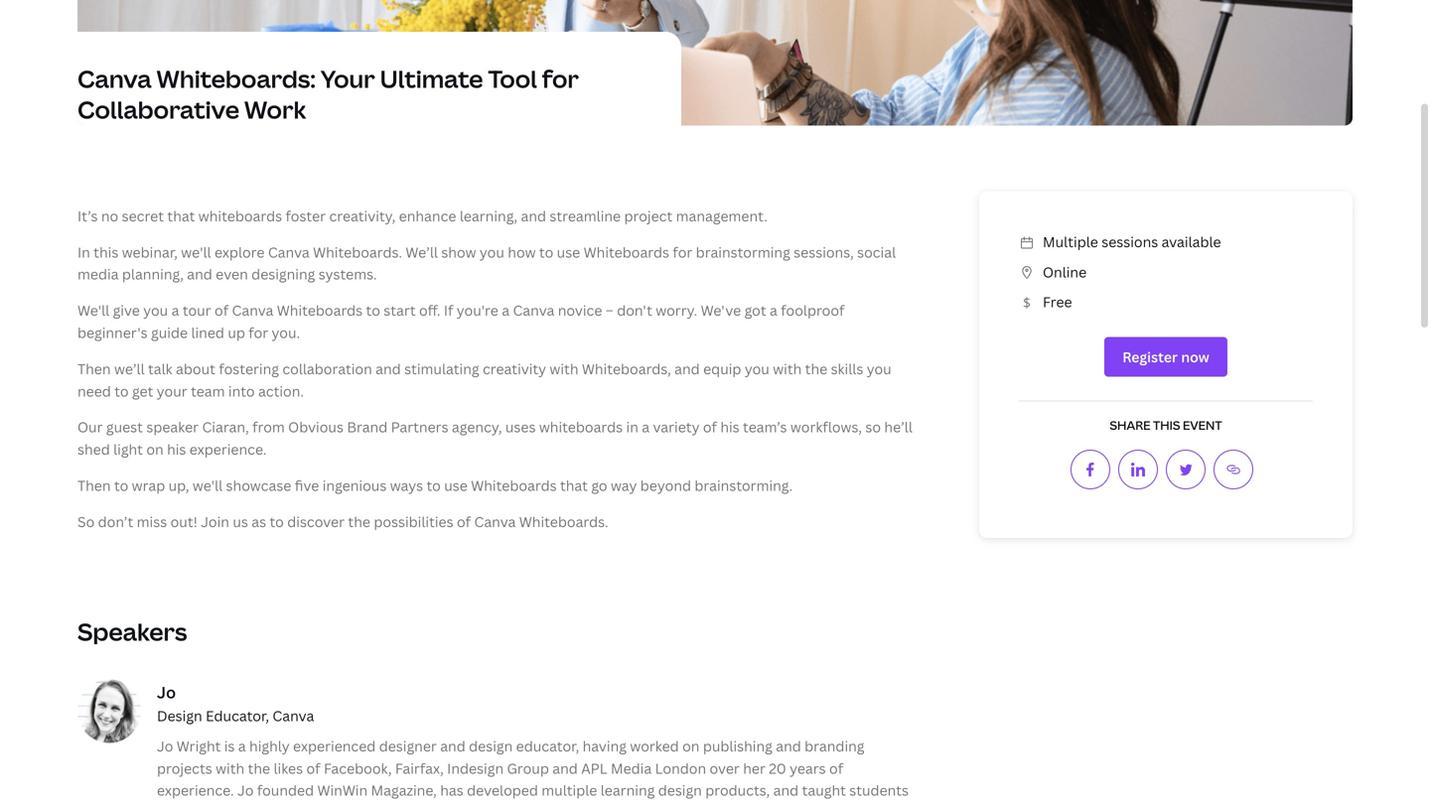 Task type: vqa. For each thing, say whether or not it's contained in the screenshot.
left list
no



Task type: locate. For each thing, give the bounding box(es) containing it.
on right the light
[[146, 440, 164, 459]]

in inside the jo wright is a highly experienced designer and design educator, having worked on publishing and branding projects with the likes of facebook, fairfax, indesign group and apl media london over her 20 years of experience. jo founded winwin magazine, has developed multiple learning design products, and taught students in university settings.
[[157, 803, 169, 807]]

systems.
[[319, 265, 377, 284]]

to left the start
[[366, 301, 380, 320]]

jo up settings.
[[237, 781, 254, 800]]

foster
[[285, 206, 326, 225]]

0 vertical spatial that
[[167, 206, 195, 225]]

facebook,
[[324, 759, 392, 778]]

enhance
[[399, 206, 456, 225]]

on
[[146, 440, 164, 459], [682, 737, 700, 756]]

whiteboards up explore
[[198, 206, 282, 225]]

if
[[444, 301, 453, 320]]

and down 20 at the right bottom of the page
[[773, 781, 799, 800]]

jo for jo wright is a highly experienced designer and design educator, having worked on publishing and branding projects with the likes of facebook, fairfax, indesign group and apl media london over her 20 years of experience. jo founded winwin magazine, has developed multiple learning design products, and taught students in university settings.
[[157, 737, 173, 756]]

this right in
[[94, 243, 118, 261]]

and left even
[[187, 265, 212, 284]]

1 vertical spatial then
[[77, 476, 111, 495]]

brainstorming
[[696, 243, 790, 261]]

equip
[[703, 359, 741, 378]]

whiteboards
[[584, 243, 669, 261], [277, 301, 363, 320], [471, 476, 557, 495]]

possibilities
[[374, 512, 453, 531]]

1 vertical spatial that
[[560, 476, 588, 495]]

explore
[[214, 243, 265, 261]]

whiteboards down 'project'
[[584, 243, 669, 261]]

for right tool
[[542, 63, 579, 95]]

our guest speaker ciaran, from obvious brand partners agency, uses whiteboards in a variety of his team's workflows, so he'll shed light on his experience.
[[77, 418, 913, 459]]

of inside our guest speaker ciaran, from obvious brand partners agency, uses whiteboards in a variety of his team's workflows, so he'll shed light on his experience.
[[703, 418, 717, 437]]

2 horizontal spatial for
[[673, 243, 692, 261]]

media
[[611, 759, 652, 778]]

creativity
[[483, 359, 546, 378]]

the down "highly"
[[248, 759, 270, 778]]

event
[[1183, 417, 1222, 434]]

to
[[539, 243, 553, 261], [366, 301, 380, 320], [114, 382, 129, 401], [114, 476, 128, 495], [427, 476, 441, 495], [270, 512, 284, 531]]

1 vertical spatial use
[[444, 476, 468, 495]]

having
[[583, 737, 627, 756]]

0 vertical spatial then
[[77, 359, 111, 378]]

1 horizontal spatial for
[[542, 63, 579, 95]]

1 vertical spatial experience.
[[157, 781, 234, 800]]

1 vertical spatial his
[[167, 440, 186, 459]]

even
[[216, 265, 248, 284]]

this for share
[[1153, 417, 1180, 434]]

whiteboards. inside in this webinar, we'll explore canva whiteboards. we'll show you how to use whiteboards for brainstorming sessions, social media planning, and even designing systems.
[[313, 243, 402, 261]]

2 horizontal spatial whiteboards
[[584, 243, 669, 261]]

so don't miss out! join us as to discover the possibilities of canva whiteboards.
[[77, 512, 608, 531]]

so
[[77, 512, 95, 531]]

we'll
[[181, 243, 211, 261], [193, 476, 223, 495]]

0 horizontal spatial on
[[146, 440, 164, 459]]

0 horizontal spatial whiteboards.
[[313, 243, 402, 261]]

whiteboards right uses
[[539, 418, 623, 437]]

university
[[173, 803, 239, 807]]

the left skills
[[805, 359, 827, 378]]

2 vertical spatial for
[[249, 323, 268, 342]]

his down the speaker
[[167, 440, 186, 459]]

has
[[440, 781, 463, 800]]

speakers
[[77, 616, 187, 648]]

tour
[[183, 301, 211, 320]]

fostering
[[219, 359, 279, 378]]

a
[[171, 301, 179, 320], [502, 301, 510, 320], [770, 301, 777, 320], [642, 418, 650, 437], [238, 737, 246, 756]]

0 vertical spatial use
[[557, 243, 580, 261]]

a left the variety
[[642, 418, 650, 437]]

to left wrap
[[114, 476, 128, 495]]

whiteboards,
[[582, 359, 671, 378]]

use right ways
[[444, 476, 468, 495]]

is
[[224, 737, 235, 756]]

the down 'ingenious'
[[348, 512, 370, 531]]

discover
[[287, 512, 345, 531]]

whiteboards down our guest speaker ciaran, from obvious brand partners agency, uses whiteboards in a variety of his team's workflows, so he'll shed light on his experience.
[[471, 476, 557, 495]]

webinar,
[[122, 243, 178, 261]]

1 then from the top
[[77, 359, 111, 378]]

with down the is at left
[[216, 759, 244, 778]]

you inside in this webinar, we'll explore canva whiteboards. we'll show you how to use whiteboards for brainstorming sessions, social media planning, and even designing systems.
[[480, 243, 504, 261]]

canva
[[77, 63, 152, 95], [268, 243, 310, 261], [232, 301, 273, 320], [513, 301, 554, 320], [474, 512, 516, 531], [273, 707, 314, 725]]

a right you're
[[502, 301, 510, 320]]

projects
[[157, 759, 212, 778]]

1 horizontal spatial whiteboards
[[471, 476, 557, 495]]

1 vertical spatial design
[[658, 781, 702, 800]]

experience. up university
[[157, 781, 234, 800]]

1 vertical spatial for
[[673, 243, 692, 261]]

us
[[233, 512, 248, 531]]

novice
[[558, 301, 602, 320]]

magazine,
[[371, 781, 437, 800]]

for
[[542, 63, 579, 95], [673, 243, 692, 261], [249, 323, 268, 342]]

1 horizontal spatial on
[[682, 737, 700, 756]]

his left team's
[[720, 418, 740, 437]]

your
[[157, 382, 187, 401]]

we'll give you a tour of canva whiteboards to start off. if you're a canva novice – don't worry. we've got a foolproof beginner's guide lined up for you.
[[77, 301, 845, 342]]

0 vertical spatial for
[[542, 63, 579, 95]]

0 vertical spatial the
[[805, 359, 827, 378]]

1 vertical spatial whiteboards.
[[519, 512, 608, 531]]

work
[[244, 94, 306, 126]]

0 vertical spatial whiteboards
[[198, 206, 282, 225]]

2 vertical spatial the
[[248, 759, 270, 778]]

1 horizontal spatial the
[[348, 512, 370, 531]]

of right the variety
[[703, 418, 717, 437]]

jo up design
[[157, 682, 176, 703]]

0 vertical spatial whiteboards.
[[313, 243, 402, 261]]

give
[[113, 301, 140, 320]]

project
[[624, 206, 673, 225]]

then to wrap up, we'll showcase five ingenious ways to use whiteboards that go way beyond brainstorming.
[[77, 476, 793, 495]]

on up london
[[682, 737, 700, 756]]

learning
[[601, 781, 655, 800]]

multiple sessions available
[[1043, 232, 1221, 251]]

1 horizontal spatial design
[[658, 781, 702, 800]]

his
[[720, 418, 740, 437], [167, 440, 186, 459]]

indesign
[[447, 759, 504, 778]]

brand
[[347, 418, 388, 437]]

whiteboards
[[198, 206, 282, 225], [539, 418, 623, 437]]

1 vertical spatial jo
[[157, 737, 173, 756]]

for down management. in the top of the page
[[673, 243, 692, 261]]

0 vertical spatial we'll
[[181, 243, 211, 261]]

jo inside jo design educator, canva
[[157, 682, 176, 703]]

in inside our guest speaker ciaran, from obvious brand partners agency, uses whiteboards in a variety of his team's workflows, so he'll shed light on his experience.
[[626, 418, 638, 437]]

design up indesign
[[469, 737, 513, 756]]

0 vertical spatial his
[[720, 418, 740, 437]]

of right tour
[[215, 301, 229, 320]]

this for in
[[94, 243, 118, 261]]

1 vertical spatial whiteboards
[[539, 418, 623, 437]]

for right up
[[249, 323, 268, 342]]

0 vertical spatial this
[[94, 243, 118, 261]]

this inside in this webinar, we'll explore canva whiteboards. we'll show you how to use whiteboards for brainstorming sessions, social media planning, and even designing systems.
[[94, 243, 118, 261]]

a right got
[[770, 301, 777, 320]]

ciaran,
[[202, 418, 249, 437]]

0 vertical spatial experience.
[[189, 440, 267, 459]]

with left skills
[[773, 359, 802, 378]]

0 vertical spatial jo
[[157, 682, 176, 703]]

this
[[94, 243, 118, 261], [1153, 417, 1180, 434]]

you.
[[272, 323, 300, 342]]

whiteboards. down go in the left bottom of the page
[[519, 512, 608, 531]]

to right ways
[[427, 476, 441, 495]]

0 vertical spatial in
[[626, 418, 638, 437]]

then down shed
[[77, 476, 111, 495]]

0 horizontal spatial use
[[444, 476, 468, 495]]

then up 'need'
[[77, 359, 111, 378]]

a right the is at left
[[238, 737, 246, 756]]

lined
[[191, 323, 224, 342]]

you left how in the top left of the page
[[480, 243, 504, 261]]

learning,
[[460, 206, 517, 225]]

with
[[550, 359, 578, 378], [773, 359, 802, 378], [216, 759, 244, 778]]

use down streamline at the left top of page
[[557, 243, 580, 261]]

with right creativity
[[550, 359, 578, 378]]

to left get
[[114, 382, 129, 401]]

got
[[744, 301, 766, 320]]

for inside canva whiteboards: your ultimate tool for collaborative work
[[542, 63, 579, 95]]

design down london
[[658, 781, 702, 800]]

1 vertical spatial in
[[157, 803, 169, 807]]

1 horizontal spatial in
[[626, 418, 638, 437]]

action.
[[258, 382, 304, 401]]

that
[[167, 206, 195, 225], [560, 476, 588, 495]]

canva inside canva whiteboards: your ultimate tool for collaborative work
[[77, 63, 152, 95]]

0 horizontal spatial for
[[249, 323, 268, 342]]

2 then from the top
[[77, 476, 111, 495]]

that left go in the left bottom of the page
[[560, 476, 588, 495]]

tool
[[488, 63, 537, 95]]

whiteboards:
[[156, 63, 316, 95]]

we'll inside in this webinar, we'll explore canva whiteboards. we'll show you how to use whiteboards for brainstorming sessions, social media planning, and even designing systems.
[[181, 243, 211, 261]]

of down then to wrap up, we'll showcase five ingenious ways to use whiteboards that go way beyond brainstorming.
[[457, 512, 471, 531]]

streamline
[[550, 206, 621, 225]]

jo up projects
[[157, 737, 173, 756]]

whiteboards up you.
[[277, 301, 363, 320]]

1 horizontal spatial this
[[1153, 417, 1180, 434]]

0 horizontal spatial that
[[167, 206, 195, 225]]

collaboration
[[282, 359, 372, 378]]

0 horizontal spatial his
[[167, 440, 186, 459]]

of right likes
[[306, 759, 320, 778]]

shed
[[77, 440, 110, 459]]

management.
[[676, 206, 768, 225]]

0 vertical spatial whiteboards
[[584, 243, 669, 261]]

0 horizontal spatial design
[[469, 737, 513, 756]]

that right secret
[[167, 206, 195, 225]]

0 vertical spatial on
[[146, 440, 164, 459]]

design
[[469, 737, 513, 756], [658, 781, 702, 800]]

and up indesign
[[440, 737, 465, 756]]

we'll right up,
[[193, 476, 223, 495]]

this left event
[[1153, 417, 1180, 434]]

0 horizontal spatial in
[[157, 803, 169, 807]]

0 horizontal spatial with
[[216, 759, 244, 778]]

1 horizontal spatial use
[[557, 243, 580, 261]]

to right how in the top left of the page
[[539, 243, 553, 261]]

on inside the jo wright is a highly experienced designer and design educator, having worked on publishing and branding projects with the likes of facebook, fairfax, indesign group and apl media london over her 20 years of experience. jo founded winwin magazine, has developed multiple learning design products, and taught students in university settings.
[[682, 737, 700, 756]]

1 vertical spatial whiteboards
[[277, 301, 363, 320]]

we'll left explore
[[181, 243, 211, 261]]

in left university
[[157, 803, 169, 807]]

team
[[191, 382, 225, 401]]

available
[[1162, 232, 1221, 251]]

the
[[805, 359, 827, 378], [348, 512, 370, 531], [248, 759, 270, 778]]

you up guide
[[143, 301, 168, 320]]

skills
[[831, 359, 863, 378]]

whiteboards. up systems.
[[313, 243, 402, 261]]

then inside then we'll talk about fostering collaboration and stimulating creativity with whiteboards, and equip you with the skills you need to get your team into action.
[[77, 359, 111, 378]]

0 horizontal spatial the
[[248, 759, 270, 778]]

2 horizontal spatial the
[[805, 359, 827, 378]]

whiteboards inside we'll give you a tour of canva whiteboards to start off. if you're a canva novice – don't worry. we've got a foolproof beginner's guide lined up for you.
[[277, 301, 363, 320]]

1 horizontal spatial that
[[560, 476, 588, 495]]

1 vertical spatial on
[[682, 737, 700, 756]]

whiteboards.
[[313, 243, 402, 261], [519, 512, 608, 531]]

1 horizontal spatial whiteboards
[[539, 418, 623, 437]]

branding
[[805, 737, 865, 756]]

don't
[[98, 512, 133, 531]]

designing
[[251, 265, 315, 284]]

0 horizontal spatial this
[[94, 243, 118, 261]]

experience. down ciaran,
[[189, 440, 267, 459]]

of
[[215, 301, 229, 320], [703, 418, 717, 437], [457, 512, 471, 531], [306, 759, 320, 778], [829, 759, 843, 778]]

jo for jo design educator, canva
[[157, 682, 176, 703]]

1 vertical spatial this
[[1153, 417, 1180, 434]]

0 horizontal spatial whiteboards
[[277, 301, 363, 320]]

in left the variety
[[626, 418, 638, 437]]



Task type: describe. For each thing, give the bounding box(es) containing it.
collaborative
[[77, 94, 239, 126]]

light
[[113, 440, 143, 459]]

talk
[[148, 359, 172, 378]]

students
[[849, 781, 909, 800]]

join
[[201, 512, 229, 531]]

1 horizontal spatial his
[[720, 418, 740, 437]]

a left tour
[[171, 301, 179, 320]]

and left stimulating
[[376, 359, 401, 378]]

it's no secret that whiteboards foster creativity, enhance learning, and streamline project management.
[[77, 206, 768, 225]]

wright
[[177, 737, 221, 756]]

beyond
[[640, 476, 691, 495]]

and up multiple
[[552, 759, 578, 778]]

1 horizontal spatial with
[[550, 359, 578, 378]]

group
[[507, 759, 549, 778]]

the inside the jo wright is a highly experienced designer and design educator, having worked on publishing and branding projects with the likes of facebook, fairfax, indesign group and apl media london over her 20 years of experience. jo founded winwin magazine, has developed multiple learning design products, and taught students in university settings.
[[248, 759, 270, 778]]

it's
[[77, 206, 98, 225]]

1 horizontal spatial whiteboards.
[[519, 512, 608, 531]]

to right as
[[270, 512, 284, 531]]

workflows,
[[790, 418, 862, 437]]

start
[[384, 301, 416, 320]]

wrap
[[132, 476, 165, 495]]

uses
[[505, 418, 536, 437]]

and up how in the top left of the page
[[521, 206, 546, 225]]

and up 20 at the right bottom of the page
[[776, 737, 801, 756]]

developed
[[467, 781, 538, 800]]

canva whiteboards: your ultimate tool for collaborative work
[[77, 63, 579, 126]]

ways
[[390, 476, 423, 495]]

foolproof
[[781, 301, 845, 320]]

for inside in this webinar, we'll explore canva whiteboards. we'll show you how to use whiteboards for brainstorming sessions, social media planning, and even designing systems.
[[673, 243, 692, 261]]

online
[[1043, 262, 1087, 281]]

whiteboards inside our guest speaker ciaran, from obvious brand partners agency, uses whiteboards in a variety of his team's workflows, so he'll shed light on his experience.
[[539, 418, 623, 437]]

with inside the jo wright is a highly experienced designer and design educator, having worked on publishing and branding projects with the likes of facebook, fairfax, indesign group and apl media london over her 20 years of experience. jo founded winwin magazine, has developed multiple learning design products, and taught students in university settings.
[[216, 759, 244, 778]]

partners
[[391, 418, 448, 437]]

educator,
[[516, 737, 579, 756]]

how
[[508, 243, 536, 261]]

we'll
[[406, 243, 438, 261]]

so
[[865, 418, 881, 437]]

designer
[[379, 737, 437, 756]]

he'll
[[884, 418, 913, 437]]

multiple
[[542, 781, 597, 800]]

go
[[591, 476, 607, 495]]

experience. inside our guest speaker ciaran, from obvious brand partners agency, uses whiteboards in a variety of his team's workflows, so he'll shed light on his experience.
[[189, 440, 267, 459]]

0 vertical spatial design
[[469, 737, 513, 756]]

you right skills
[[867, 359, 891, 378]]

in this webinar, we'll explore canva whiteboards. we'll show you how to use whiteboards for brainstorming sessions, social media planning, and even designing systems.
[[77, 243, 896, 284]]

up,
[[168, 476, 189, 495]]

fairfax,
[[395, 759, 444, 778]]

design
[[157, 707, 202, 725]]

2 vertical spatial jo
[[237, 781, 254, 800]]

ultimate
[[380, 63, 483, 95]]

settings.
[[242, 803, 299, 807]]

taught
[[802, 781, 846, 800]]

stimulating
[[404, 359, 479, 378]]

winwin
[[317, 781, 368, 800]]

her
[[743, 759, 766, 778]]

secret
[[122, 206, 164, 225]]

on inside our guest speaker ciaran, from obvious brand partners agency, uses whiteboards in a variety of his team's workflows, so he'll shed light on his experience.
[[146, 440, 164, 459]]

then we'll talk about fostering collaboration and stimulating creativity with whiteboards, and equip you with the skills you need to get your team into action.
[[77, 359, 891, 401]]

need
[[77, 382, 111, 401]]

team's
[[743, 418, 787, 437]]

planning,
[[122, 265, 184, 284]]

canva inside jo design educator, canva
[[273, 707, 314, 725]]

multiple
[[1043, 232, 1098, 251]]

use inside in this webinar, we'll explore canva whiteboards. we'll show you how to use whiteboards for brainstorming sessions, social media planning, and even designing systems.
[[557, 243, 580, 261]]

and inside in this webinar, we'll explore canva whiteboards. we'll show you how to use whiteboards for brainstorming sessions, social media planning, and even designing systems.
[[187, 265, 212, 284]]

free
[[1043, 293, 1072, 312]]

a inside the jo wright is a highly experienced designer and design educator, having worked on publishing and branding projects with the likes of facebook, fairfax, indesign group and apl media london over her 20 years of experience. jo founded winwin magazine, has developed multiple learning design products, and taught students in university settings.
[[238, 737, 246, 756]]

to inside then we'll talk about fostering collaboration and stimulating creativity with whiteboards, and equip you with the skills you need to get your team into action.
[[114, 382, 129, 401]]

worked
[[630, 737, 679, 756]]

over
[[710, 759, 740, 778]]

then for then we'll talk about fostering collaboration and stimulating creativity with whiteboards, and equip you with the skills you need to get your team into action.
[[77, 359, 111, 378]]

in
[[77, 243, 90, 261]]

about
[[176, 359, 215, 378]]

apl
[[581, 759, 607, 778]]

jo design educator, canva
[[157, 682, 314, 725]]

obvious
[[288, 418, 344, 437]]

1 vertical spatial the
[[348, 512, 370, 531]]

a inside our guest speaker ciaran, from obvious brand partners agency, uses whiteboards in a variety of his team's workflows, so he'll shed light on his experience.
[[642, 418, 650, 437]]

we'll
[[114, 359, 145, 378]]

canva inside in this webinar, we'll explore canva whiteboards. we'll show you how to use whiteboards for brainstorming sessions, social media planning, and even designing systems.
[[268, 243, 310, 261]]

you right equip
[[745, 359, 769, 378]]

social
[[857, 243, 896, 261]]

we've
[[701, 301, 741, 320]]

and left equip
[[674, 359, 700, 378]]

0 horizontal spatial whiteboards
[[198, 206, 282, 225]]

for inside we'll give you a tour of canva whiteboards to start off. if you're a canva novice – don't worry. we've got a foolproof beginner's guide lined up for you.
[[249, 323, 268, 342]]

brainstorming.
[[695, 476, 793, 495]]

of inside we'll give you a tour of canva whiteboards to start off. if you're a canva novice – don't worry. we've got a foolproof beginner's guide lined up for you.
[[215, 301, 229, 320]]

share
[[1110, 417, 1151, 434]]

you inside we'll give you a tour of canva whiteboards to start off. if you're a canva novice – don't worry. we've got a foolproof beginner's guide lined up for you.
[[143, 301, 168, 320]]

to inside we'll give you a tour of canva whiteboards to start off. if you're a canva novice – don't worry. we've got a foolproof beginner's guide lined up for you.
[[366, 301, 380, 320]]

guest
[[106, 418, 143, 437]]

worry.
[[656, 301, 697, 320]]

2 vertical spatial whiteboards
[[471, 476, 557, 495]]

likes
[[274, 759, 303, 778]]

up
[[228, 323, 245, 342]]

whiteboards inside in this webinar, we'll explore canva whiteboards. we'll show you how to use whiteboards for brainstorming sessions, social media planning, and even designing systems.
[[584, 243, 669, 261]]

to inside in this webinar, we'll explore canva whiteboards. we'll show you how to use whiteboards for brainstorming sessions, social media planning, and even designing systems.
[[539, 243, 553, 261]]

share this event
[[1110, 417, 1222, 434]]

showcase
[[226, 476, 291, 495]]

london
[[655, 759, 706, 778]]

your
[[320, 63, 375, 95]]

of down branding
[[829, 759, 843, 778]]

years
[[790, 759, 826, 778]]

off.
[[419, 301, 440, 320]]

publishing
[[703, 737, 772, 756]]

2 horizontal spatial with
[[773, 359, 802, 378]]

miss
[[137, 512, 167, 531]]

you're
[[457, 301, 498, 320]]

then for then to wrap up, we'll showcase five ingenious ways to use whiteboards that go way beyond brainstorming.
[[77, 476, 111, 495]]

highly
[[249, 737, 290, 756]]

the inside then we'll talk about fostering collaboration and stimulating creativity with whiteboards, and equip you with the skills you need to get your team into action.
[[805, 359, 827, 378]]

1 vertical spatial we'll
[[193, 476, 223, 495]]

creativity,
[[329, 206, 396, 225]]

experience. inside the jo wright is a highly experienced designer and design educator, having worked on publishing and branding projects with the likes of facebook, fairfax, indesign group and apl media london over her 20 years of experience. jo founded winwin magazine, has developed multiple learning design products, and taught students in university settings.
[[157, 781, 234, 800]]



